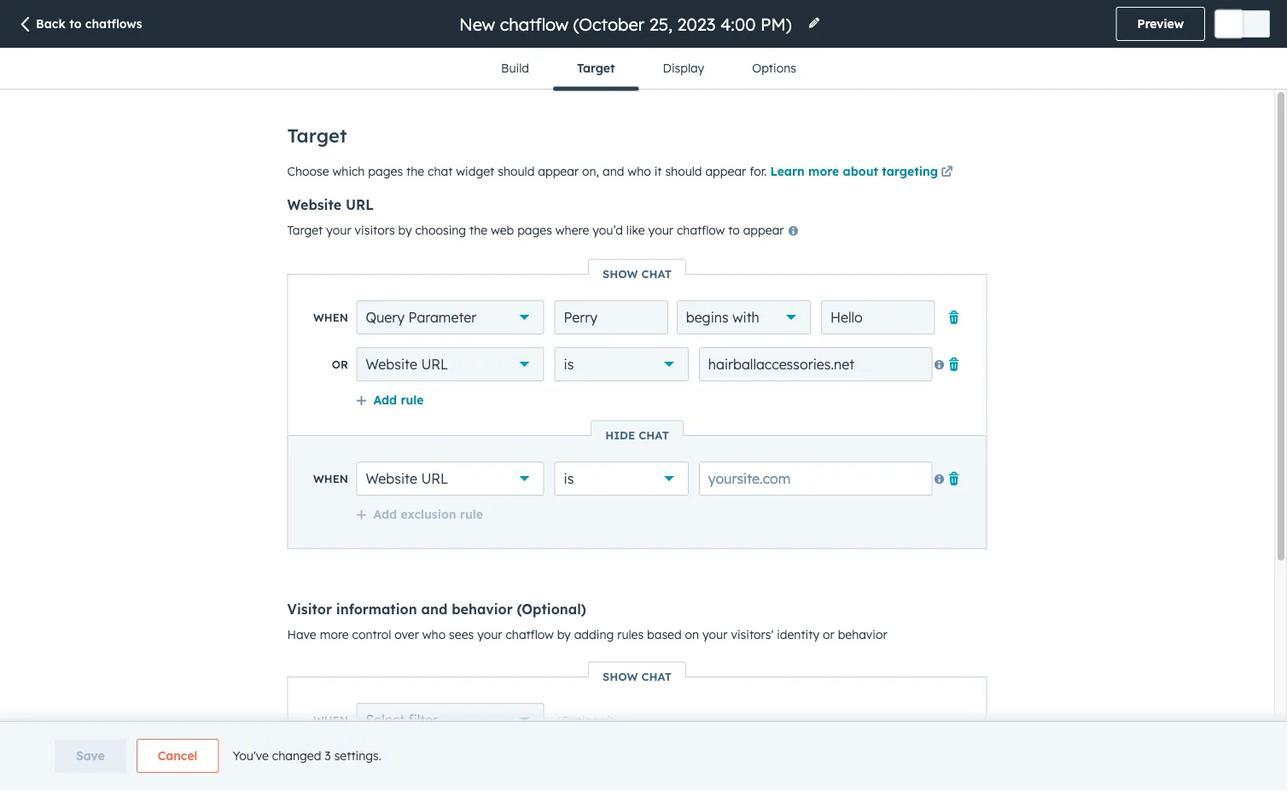 Task type: vqa. For each thing, say whether or not it's contained in the screenshot.
code in Calculated Phone Number without country code
no



Task type: describe. For each thing, give the bounding box(es) containing it.
or
[[332, 358, 348, 371]]

website url for when
[[366, 470, 448, 487]]

0 vertical spatial and
[[603, 163, 624, 178]]

query parameter
[[366, 309, 476, 326]]

options
[[752, 61, 796, 76]]

like
[[626, 223, 645, 238]]

appear left for. at the top right of page
[[705, 163, 746, 178]]

1 show chat link from the top
[[589, 267, 685, 281]]

website url for or
[[366, 356, 448, 373]]

1 vertical spatial chatflow
[[506, 627, 554, 642]]

display
[[663, 61, 704, 76]]

where
[[555, 223, 589, 238]]

add for add exclusion rule
[[373, 507, 397, 521]]

your right sees
[[477, 627, 502, 642]]

navigation containing build
[[477, 48, 820, 91]]

1 horizontal spatial to
[[728, 223, 740, 238]]

exclusion
[[401, 507, 456, 521]]

save button
[[55, 739, 126, 773]]

1 vertical spatial pages
[[517, 223, 552, 238]]

back
[[36, 16, 66, 31]]

you've
[[232, 748, 269, 763]]

web
[[491, 223, 514, 238]]

add exclusion rule button
[[355, 507, 483, 522]]

choose
[[287, 163, 329, 178]]

appear down for. at the top right of page
[[743, 223, 784, 238]]

website for or
[[366, 356, 417, 373]]

information
[[336, 600, 417, 617]]

begins
[[686, 309, 729, 326]]

cancel
[[158, 748, 197, 763]]

show for second show chat link from the bottom
[[602, 267, 638, 281]]

visitor information and  behavior (optional)
[[287, 600, 586, 617]]

hide chat link
[[592, 428, 683, 442]]

build button
[[477, 48, 553, 89]]

chat for second show chat link
[[641, 670, 672, 684]]

add rule
[[373, 392, 424, 407]]

1 horizontal spatial behavior
[[838, 627, 887, 642]]

2 yoursite.com text field from the top
[[699, 462, 932, 496]]

more for have
[[320, 627, 349, 642]]

parameter
[[408, 309, 476, 326]]

chat for hide chat link
[[639, 428, 669, 442]]

with
[[732, 309, 759, 326]]

2 vertical spatial target
[[287, 223, 323, 238]]

select filter
[[366, 712, 438, 729]]

target inside button
[[577, 61, 615, 76]]

or
[[823, 627, 834, 642]]

query parameter button
[[356, 300, 544, 335]]

back to chatflows
[[36, 16, 142, 31]]

rule inside add exclusion rule button
[[460, 507, 483, 521]]

1 vertical spatial and
[[421, 600, 447, 617]]

0 horizontal spatial by
[[398, 223, 412, 238]]

is button for or
[[554, 347, 689, 382]]

based
[[647, 627, 682, 642]]

2 show chat link from the top
[[589, 670, 685, 684]]

display button
[[639, 48, 728, 89]]

add rule button
[[355, 392, 424, 408]]

1 horizontal spatial by
[[557, 627, 571, 642]]

show chat for second show chat link from the bottom
[[602, 267, 672, 281]]

is button for when
[[554, 462, 689, 496]]

cancel button
[[136, 739, 219, 773]]

query
[[366, 309, 405, 326]]

show for second show chat link
[[602, 670, 638, 684]]

changed
[[272, 748, 321, 763]]

target button
[[553, 48, 639, 91]]

control
[[352, 627, 391, 642]]

have more control over who sees your chatflow by adding rules based on your visitors' identity or behavior
[[287, 627, 887, 642]]

select filter button
[[356, 703, 544, 737]]

learn more about targeting
[[770, 163, 938, 178]]

add for add rule
[[373, 392, 397, 407]]

0 horizontal spatial who
[[422, 627, 446, 642]]

more for learn
[[808, 163, 839, 178]]

1 vertical spatial (optional)
[[557, 713, 614, 728]]

0 vertical spatial behavior
[[452, 600, 513, 617]]

hide chat
[[605, 428, 669, 442]]

visitors'
[[731, 627, 773, 642]]

your left visitors
[[326, 223, 351, 238]]

0 vertical spatial pages
[[368, 163, 403, 178]]



Task type: locate. For each thing, give the bounding box(es) containing it.
add
[[373, 392, 397, 407], [373, 507, 397, 521]]

1 horizontal spatial the
[[469, 223, 487, 238]]

on,
[[582, 163, 599, 178]]

website down choose
[[287, 196, 341, 213]]

website url up add rule
[[366, 356, 448, 373]]

appear left on,
[[538, 163, 579, 178]]

1 add from the top
[[373, 392, 397, 407]]

target up choose
[[287, 124, 347, 147]]

learn
[[770, 163, 805, 178]]

2 should from the left
[[665, 163, 702, 178]]

1 vertical spatial show chat link
[[589, 670, 685, 684]]

the
[[406, 163, 424, 178], [469, 223, 487, 238]]

website
[[287, 196, 341, 213], [366, 356, 417, 373], [366, 470, 417, 487]]

chat right hide
[[639, 428, 669, 442]]

preview button
[[1116, 7, 1205, 41]]

rule right the exclusion
[[460, 507, 483, 521]]

and right "information"
[[421, 600, 447, 617]]

show chat link down rules
[[589, 670, 685, 684]]

Name text field
[[554, 300, 668, 335]]

0 horizontal spatial more
[[320, 627, 349, 642]]

pages right which
[[368, 163, 403, 178]]

to
[[69, 16, 82, 31], [728, 223, 740, 238]]

2 when from the top
[[313, 472, 348, 486]]

0 vertical spatial yoursite.com text field
[[699, 347, 932, 382]]

0 vertical spatial add
[[373, 392, 397, 407]]

target your visitors by choosing the web pages where you'd like your chatflow to appear
[[287, 223, 787, 238]]

website url button up the exclusion
[[356, 462, 544, 496]]

filter
[[408, 712, 438, 729]]

which
[[332, 163, 365, 178]]

show chat
[[602, 267, 672, 281], [602, 670, 672, 684]]

0 vertical spatial more
[[808, 163, 839, 178]]

1 is button from the top
[[554, 347, 689, 382]]

website url button down the query parameter popup button
[[356, 347, 544, 382]]

1 horizontal spatial who
[[628, 163, 651, 178]]

1 vertical spatial show
[[602, 670, 638, 684]]

url down parameter
[[421, 356, 448, 373]]

2 is button from the top
[[554, 462, 689, 496]]

navigation
[[477, 48, 820, 91]]

show up name text field at the top of the page
[[602, 267, 638, 281]]

2 vertical spatial when
[[313, 714, 348, 727]]

back to chatflows button
[[17, 16, 142, 34]]

0 horizontal spatial should
[[498, 163, 535, 178]]

is button
[[554, 347, 689, 382], [554, 462, 689, 496]]

select
[[366, 712, 405, 729]]

widget
[[456, 163, 494, 178]]

1 vertical spatial website url
[[366, 356, 448, 373]]

0 vertical spatial is button
[[554, 347, 689, 382]]

begins with
[[686, 309, 759, 326]]

0 vertical spatial target
[[577, 61, 615, 76]]

more right have
[[320, 627, 349, 642]]

show chat down like
[[602, 267, 672, 281]]

Value text field
[[821, 300, 935, 335]]

learn more about targeting link
[[770, 162, 956, 183]]

0 horizontal spatial and
[[421, 600, 447, 617]]

3
[[325, 748, 331, 763]]

1 vertical spatial url
[[421, 356, 448, 373]]

1 vertical spatial behavior
[[838, 627, 887, 642]]

identity
[[777, 627, 819, 642]]

website up add exclusion rule button
[[366, 470, 417, 487]]

options button
[[728, 48, 820, 89]]

0 vertical spatial when
[[313, 311, 348, 324]]

yoursite.com text field
[[699, 347, 932, 382], [699, 462, 932, 496]]

over
[[394, 627, 419, 642]]

1 website url button from the top
[[356, 347, 544, 382]]

you've changed 3 settings.
[[232, 748, 381, 763]]

should right it
[[665, 163, 702, 178]]

is button down hide
[[554, 462, 689, 496]]

show down rules
[[602, 670, 638, 684]]

url for or
[[421, 356, 448, 373]]

0 vertical spatial show chat
[[602, 267, 672, 281]]

1 vertical spatial yoursite.com text field
[[699, 462, 932, 496]]

1 vertical spatial show chat
[[602, 670, 672, 684]]

sees
[[449, 627, 474, 642]]

behavior up sees
[[452, 600, 513, 617]]

is for when
[[564, 470, 574, 487]]

0 horizontal spatial rule
[[401, 392, 424, 407]]

1 vertical spatial add
[[373, 507, 397, 521]]

0 vertical spatial chatflow
[[677, 223, 725, 238]]

when for website url
[[313, 472, 348, 486]]

0 vertical spatial url
[[346, 196, 374, 213]]

1 vertical spatial is button
[[554, 462, 689, 496]]

website url
[[287, 196, 374, 213], [366, 356, 448, 373], [366, 470, 448, 487]]

0 vertical spatial to
[[69, 16, 82, 31]]

and
[[603, 163, 624, 178], [421, 600, 447, 617]]

target
[[577, 61, 615, 76], [287, 124, 347, 147], [287, 223, 323, 238]]

chat
[[428, 163, 453, 178]]

the left web on the left of the page
[[469, 223, 487, 238]]

1 when from the top
[[313, 311, 348, 324]]

pages
[[368, 163, 403, 178], [517, 223, 552, 238]]

save
[[76, 748, 105, 763]]

chatflow right like
[[677, 223, 725, 238]]

0 horizontal spatial the
[[406, 163, 424, 178]]

website url button for when
[[356, 462, 544, 496]]

who left it
[[628, 163, 651, 178]]

url up visitors
[[346, 196, 374, 213]]

on
[[685, 627, 699, 642]]

1 vertical spatial by
[[557, 627, 571, 642]]

website url button
[[356, 347, 544, 382], [356, 462, 544, 496]]

more
[[808, 163, 839, 178], [320, 627, 349, 642]]

3 when from the top
[[313, 714, 348, 727]]

when
[[313, 311, 348, 324], [313, 472, 348, 486], [313, 714, 348, 727]]

chat
[[641, 267, 672, 281], [639, 428, 669, 442], [641, 670, 672, 684]]

link opens in a new window image inside learn more about targeting link
[[941, 166, 953, 178]]

is button down name text field at the top of the page
[[554, 347, 689, 382]]

0 horizontal spatial to
[[69, 16, 82, 31]]

2 vertical spatial website url
[[366, 470, 448, 487]]

1 vertical spatial the
[[469, 223, 487, 238]]

when for select filter
[[313, 714, 348, 727]]

who down visitor information and  behavior (optional)
[[422, 627, 446, 642]]

settings.
[[334, 748, 381, 763]]

target down choose
[[287, 223, 323, 238]]

hide
[[605, 428, 635, 442]]

show chat link
[[589, 267, 685, 281], [589, 670, 685, 684]]

to inside button
[[69, 16, 82, 31]]

2 vertical spatial chat
[[641, 670, 672, 684]]

should right "widget"
[[498, 163, 535, 178]]

target right build
[[577, 61, 615, 76]]

is for or
[[564, 356, 574, 373]]

behavior
[[452, 600, 513, 617], [838, 627, 887, 642]]

website url up add exclusion rule button
[[366, 470, 448, 487]]

add left the exclusion
[[373, 507, 397, 521]]

0 vertical spatial website url button
[[356, 347, 544, 382]]

by right visitors
[[398, 223, 412, 238]]

1 horizontal spatial more
[[808, 163, 839, 178]]

1 vertical spatial website url button
[[356, 462, 544, 496]]

it
[[654, 163, 662, 178]]

2 website url button from the top
[[356, 462, 544, 496]]

2 show chat from the top
[[602, 670, 672, 684]]

more right learn
[[808, 163, 839, 178]]

2 vertical spatial url
[[421, 470, 448, 487]]

choose which pages the chat widget should appear on, and who it should appear for.
[[287, 163, 770, 178]]

1 horizontal spatial should
[[665, 163, 702, 178]]

when for query parameter
[[313, 311, 348, 324]]

1 show chat from the top
[[602, 267, 672, 281]]

show chat for second show chat link
[[602, 670, 672, 684]]

adding
[[574, 627, 614, 642]]

url for when
[[421, 470, 448, 487]]

1 link opens in a new window image from the top
[[941, 162, 953, 183]]

1 vertical spatial website
[[366, 356, 417, 373]]

2 vertical spatial website
[[366, 470, 417, 487]]

1 vertical spatial chat
[[639, 428, 669, 442]]

1 horizontal spatial and
[[603, 163, 624, 178]]

rule inside add rule button
[[401, 392, 424, 407]]

0 vertical spatial (optional)
[[517, 600, 586, 617]]

1 vertical spatial rule
[[460, 507, 483, 521]]

choosing
[[415, 223, 466, 238]]

your right like
[[648, 223, 673, 238]]

0 horizontal spatial chatflow
[[506, 627, 554, 642]]

by left adding
[[557, 627, 571, 642]]

website url button for or
[[356, 347, 544, 382]]

chat down "based"
[[641, 670, 672, 684]]

0 vertical spatial show
[[602, 267, 638, 281]]

1 horizontal spatial pages
[[517, 223, 552, 238]]

begins with button
[[677, 300, 811, 335]]

1 horizontal spatial chatflow
[[677, 223, 725, 238]]

by
[[398, 223, 412, 238], [557, 627, 571, 642]]

your right on
[[702, 627, 728, 642]]

0 vertical spatial by
[[398, 223, 412, 238]]

you'd
[[593, 223, 623, 238]]

1 vertical spatial target
[[287, 124, 347, 147]]

rules
[[617, 627, 644, 642]]

2 add from the top
[[373, 507, 397, 521]]

0 vertical spatial website
[[287, 196, 341, 213]]

visitor
[[287, 600, 332, 617]]

for.
[[750, 163, 767, 178]]

should
[[498, 163, 535, 178], [665, 163, 702, 178]]

0 horizontal spatial behavior
[[452, 600, 513, 617]]

build
[[501, 61, 529, 76]]

about
[[843, 163, 878, 178]]

1 vertical spatial is
[[564, 470, 574, 487]]

1 horizontal spatial rule
[[460, 507, 483, 521]]

0 vertical spatial is
[[564, 356, 574, 373]]

2 show from the top
[[602, 670, 638, 684]]

who
[[628, 163, 651, 178], [422, 627, 446, 642]]

show chat link down like
[[589, 267, 685, 281]]

chatflow left adding
[[506, 627, 554, 642]]

1 show from the top
[[602, 267, 638, 281]]

1 vertical spatial more
[[320, 627, 349, 642]]

1 should from the left
[[498, 163, 535, 178]]

your
[[326, 223, 351, 238], [648, 223, 673, 238], [477, 627, 502, 642], [702, 627, 728, 642]]

and right on,
[[603, 163, 624, 178]]

chat down like
[[641, 267, 672, 281]]

targeting
[[882, 163, 938, 178]]

website for when
[[366, 470, 417, 487]]

pages right web on the left of the page
[[517, 223, 552, 238]]

0 vertical spatial rule
[[401, 392, 424, 407]]

is
[[564, 356, 574, 373], [564, 470, 574, 487]]

1 vertical spatial to
[[728, 223, 740, 238]]

add down query
[[373, 392, 397, 407]]

behavior right or
[[838, 627, 887, 642]]

have
[[287, 627, 316, 642]]

visitors
[[355, 223, 395, 238]]

preview
[[1137, 16, 1184, 31]]

None field
[[457, 12, 797, 35]]

0 vertical spatial chat
[[641, 267, 672, 281]]

show chat down rules
[[602, 670, 672, 684]]

1 yoursite.com text field from the top
[[699, 347, 932, 382]]

rule down query parameter
[[401, 392, 424, 407]]

0 vertical spatial the
[[406, 163, 424, 178]]

(optional)
[[517, 600, 586, 617], [557, 713, 614, 728]]

chatflows
[[85, 16, 142, 31]]

0 vertical spatial show chat link
[[589, 267, 685, 281]]

appear
[[538, 163, 579, 178], [705, 163, 746, 178], [743, 223, 784, 238]]

0 horizontal spatial pages
[[368, 163, 403, 178]]

1 vertical spatial when
[[313, 472, 348, 486]]

the left chat
[[406, 163, 424, 178]]

website up add rule button
[[366, 356, 417, 373]]

link opens in a new window image
[[941, 162, 953, 183], [941, 166, 953, 178]]

0 vertical spatial who
[[628, 163, 651, 178]]

rule
[[401, 392, 424, 407], [460, 507, 483, 521]]

2 link opens in a new window image from the top
[[941, 166, 953, 178]]

add exclusion rule
[[373, 507, 483, 521]]

url up the exclusion
[[421, 470, 448, 487]]

show
[[602, 267, 638, 281], [602, 670, 638, 684]]

0 vertical spatial website url
[[287, 196, 374, 213]]

chat for second show chat link from the bottom
[[641, 267, 672, 281]]

url
[[346, 196, 374, 213], [421, 356, 448, 373], [421, 470, 448, 487]]

1 vertical spatial who
[[422, 627, 446, 642]]

2 is from the top
[[564, 470, 574, 487]]

1 is from the top
[[564, 356, 574, 373]]

website url down which
[[287, 196, 374, 213]]



